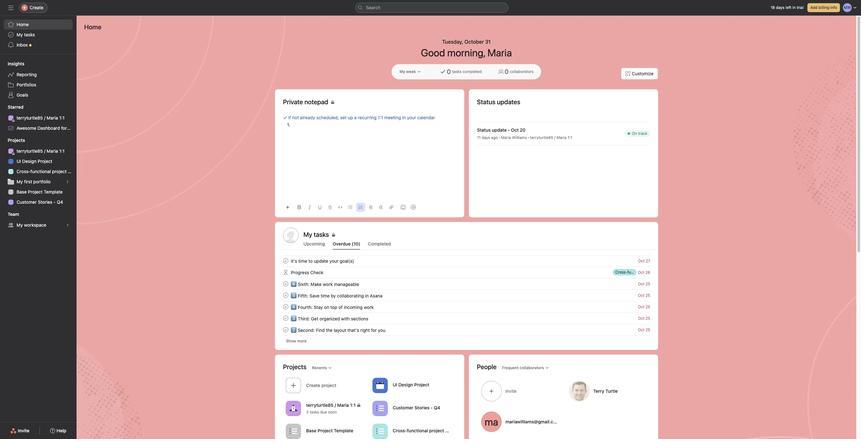 Task type: locate. For each thing, give the bounding box(es) containing it.
terryturtle85 up the 3 tasks due soon
[[306, 403, 334, 408]]

projects
[[8, 138, 25, 143], [283, 363, 307, 371]]

terryturtle85 / maria 1:1 up awesome dashboard for new project link at the left top of page
[[17, 115, 65, 121]]

ui down projects dropdown button
[[17, 159, 21, 164]]

terryturtle85 down projects dropdown button
[[17, 148, 43, 154]]

ui right calendar "icon" on the bottom left
[[393, 382, 397, 388]]

0 vertical spatial base project template
[[17, 189, 63, 195]]

emoji image
[[401, 205, 406, 210]]

1 horizontal spatial your
[[407, 115, 416, 120]]

1 oct 25 button from the top
[[638, 282, 651, 286]]

oct 25 for asana
[[638, 293, 651, 298]]

1:1 inside status update - oct 20 11 days ago • maria williams • terryturtle85 / maria 1:1
[[568, 135, 572, 140]]

my workspace link
[[4, 220, 73, 230]]

4 completed checkbox from the top
[[282, 315, 290, 322]]

0 vertical spatial customer stories - q4 link
[[4, 197, 73, 207]]

collaborators inside dropdown button
[[520, 366, 544, 370]]

1:1 inside projects element
[[59, 148, 65, 154]]

3 completed checkbox from the top
[[282, 303, 290, 311]]

0 vertical spatial ui design project link
[[4, 156, 73, 167]]

help button
[[46, 425, 71, 437]]

maria williams link
[[501, 135, 527, 141]]

search list box
[[356, 3, 509, 13]]

2 25 from the top
[[646, 293, 651, 298]]

completed image
[[282, 257, 290, 265], [282, 303, 290, 311]]

1 horizontal spatial ui design project link
[[370, 376, 457, 396]]

0 horizontal spatial invite
[[18, 428, 29, 434]]

2 completed image from the top
[[282, 292, 290, 299]]

0 vertical spatial plan
[[68, 169, 77, 174]]

customer inside projects element
[[17, 199, 37, 205]]

team button
[[0, 211, 19, 218]]

cross-
[[17, 169, 30, 174], [393, 428, 407, 434]]

design right calendar "icon" on the bottom left
[[399, 382, 413, 388]]

q4 inside projects element
[[57, 199, 63, 205]]

projects button
[[0, 137, 25, 144]]

0 for collaborators
[[505, 68, 509, 75]]

for inside 'starred' element
[[61, 125, 67, 131]]

the
[[326, 328, 333, 333]]

completed image left 3️⃣
[[282, 315, 290, 322]]

list image
[[376, 405, 384, 412], [290, 428, 297, 435], [376, 428, 384, 435]]

overdue
[[333, 241, 351, 247]]

1 vertical spatial time
[[321, 293, 330, 299]]

link image
[[390, 206, 393, 209]]

list image for cross-functional project plan
[[376, 428, 384, 435]]

1 horizontal spatial work
[[364, 305, 374, 310]]

terryturtle85 / maria 1:1 for design
[[17, 148, 65, 154]]

days inside status update - oct 20 11 days ago • maria williams • terryturtle85 / maria 1:1
[[482, 135, 490, 140]]

calendar
[[417, 115, 435, 120]]

3 oct 25 button from the top
[[638, 305, 651, 309]]

0 vertical spatial projects
[[8, 138, 25, 143]]

2 completed image from the top
[[282, 303, 290, 311]]

terryturtle85 / maria 1:1 inside 'starred' element
[[17, 115, 65, 121]]

0 vertical spatial customer
[[17, 199, 37, 205]]

base
[[17, 189, 27, 195], [306, 428, 317, 434]]

fourth:
[[298, 305, 313, 310]]

my inside the global element
[[17, 32, 23, 37]]

morning,
[[448, 47, 486, 59]]

base project template link down portfolio
[[4, 187, 73, 197]]

5 25 from the top
[[646, 328, 651, 332]]

my inside projects element
[[17, 179, 23, 184]]

projects element
[[0, 135, 77, 209]]

1 completed checkbox from the top
[[282, 257, 290, 265]]

3 25 from the top
[[646, 305, 651, 309]]

my for my first portfolio
[[17, 179, 23, 184]]

0 horizontal spatial plan
[[68, 169, 77, 174]]

terryturtle85 inside 'starred' element
[[17, 115, 43, 121]]

1 vertical spatial update
[[314, 258, 328, 264]]

list image for base project template
[[290, 428, 297, 435]]

insights element
[[0, 58, 77, 101]]

1 0 from the left
[[447, 68, 451, 75]]

0 vertical spatial q4
[[57, 199, 63, 205]]

tasks completed
[[452, 69, 482, 74]]

0 horizontal spatial design
[[22, 159, 36, 164]]

list image inside "cross-functional project plan" link
[[376, 428, 384, 435]]

completed image left it's
[[282, 257, 290, 265]]

ui design project up the my first portfolio
[[17, 159, 52, 164]]

1 horizontal spatial projects
[[283, 363, 307, 371]]

time left by
[[321, 293, 330, 299]]

projects left recents
[[283, 363, 307, 371]]

to
[[309, 258, 313, 264]]

design up first
[[22, 159, 36, 164]]

1 vertical spatial projects
[[283, 363, 307, 371]]

terryturtle85 / maria 1:1 up soon
[[306, 403, 356, 408]]

my inside dropdown button
[[400, 69, 405, 74]]

0 horizontal spatial 0
[[447, 68, 451, 75]]

1 vertical spatial ui
[[393, 382, 397, 388]]

project
[[79, 125, 93, 131], [38, 159, 52, 164], [28, 189, 43, 195], [414, 382, 429, 388], [318, 428, 333, 434]]

oct 25
[[638, 282, 651, 286], [638, 293, 651, 298], [638, 305, 651, 309], [638, 316, 651, 321], [638, 328, 651, 332]]

0 vertical spatial base project template link
[[4, 187, 73, 197]]

completed checkbox left 5️⃣
[[282, 292, 290, 299]]

2 horizontal spatial in
[[793, 5, 796, 10]]

1 horizontal spatial invite
[[506, 389, 517, 394]]

my for my tasks
[[17, 32, 23, 37]]

time
[[298, 258, 307, 264], [321, 293, 330, 299]]

for left new on the left
[[61, 125, 67, 131]]

0 vertical spatial completed image
[[282, 257, 290, 265]]

in right meeting
[[402, 115, 406, 120]]

add billing info
[[811, 5, 838, 10]]

completed checkbox left the 2️⃣ at the bottom of page
[[282, 326, 290, 334]]

your left goal(s)
[[330, 258, 339, 264]]

my inside the teams element
[[17, 222, 23, 228]]

0 horizontal spatial days
[[482, 135, 490, 140]]

terryturtle85 right the williams on the right top of the page
[[530, 135, 553, 140]]

days right 11 at the right of page
[[482, 135, 490, 140]]

in right left
[[793, 5, 796, 10]]

3 oct 25 from the top
[[638, 305, 651, 309]]

26
[[646, 270, 651, 275]]

oct for collaborating
[[638, 293, 645, 298]]

1 vertical spatial your
[[330, 258, 339, 264]]

4 completed image from the top
[[282, 326, 290, 334]]

base project template link down "due"
[[283, 422, 370, 439]]

6️⃣
[[291, 282, 297, 287]]

third:
[[298, 316, 310, 322]]

goals link
[[4, 90, 73, 100]]

ui design project link
[[4, 156, 73, 167], [370, 376, 457, 396]]

4️⃣
[[291, 305, 297, 310]]

starred element
[[0, 101, 93, 135]]

update inside status update - oct 20 11 days ago • maria williams • terryturtle85 / maria 1:1
[[492, 127, 507, 133]]

2 vertical spatial terryturtle85 / maria 1:1 link
[[4, 146, 73, 156]]

oct for that's
[[638, 328, 645, 332]]

my for my week
[[400, 69, 405, 74]]

info
[[831, 5, 838, 10]]

completed checkbox for 4️⃣
[[282, 303, 290, 311]]

oct 20
[[511, 127, 526, 133]]

check
[[310, 270, 323, 275]]

0 horizontal spatial ui design project
[[17, 159, 52, 164]]

0 horizontal spatial q4
[[57, 199, 63, 205]]

1 horizontal spatial stories
[[415, 405, 430, 411]]

my left first
[[17, 179, 23, 184]]

1 horizontal spatial template
[[334, 428, 353, 434]]

3 completed image from the top
[[282, 315, 290, 322]]

tuesday, october 31 good morning, maria
[[421, 39, 512, 59]]

11
[[477, 135, 481, 140]]

customer stories - q4
[[17, 199, 63, 205], [393, 405, 440, 411]]

1 horizontal spatial -
[[431, 405, 433, 411]]

by
[[331, 293, 336, 299]]

code image
[[338, 206, 342, 209]]

Completed checkbox
[[282, 257, 290, 265], [282, 292, 290, 299], [282, 303, 290, 311], [282, 315, 290, 322], [282, 326, 290, 334]]

0 vertical spatial cross-
[[17, 169, 30, 174]]

1 vertical spatial ui design project link
[[370, 376, 457, 396]]

my down the team on the top of the page
[[17, 222, 23, 228]]

terryturtle85 / maria 1:1 inside projects element
[[17, 148, 65, 154]]

status update - oct 20 11 days ago • maria williams • terryturtle85 / maria 1:1
[[477, 127, 572, 140]]

0 horizontal spatial time
[[298, 258, 307, 264]]

up
[[348, 115, 353, 120]]

my up inbox at the left top of the page
[[17, 32, 23, 37]]

design inside projects element
[[22, 159, 36, 164]]

0 up "status updates"
[[505, 68, 509, 75]]

my left week
[[400, 69, 405, 74]]

1 vertical spatial base project template link
[[283, 422, 370, 439]]

tasks
[[24, 32, 35, 37], [452, 69, 462, 74], [310, 410, 319, 415]]

completed image left the 2️⃣ at the bottom of page
[[282, 326, 290, 334]]

0 horizontal spatial project
[[52, 169, 67, 174]]

my for my workspace
[[17, 222, 23, 228]]

5 completed checkbox from the top
[[282, 326, 290, 334]]

1 horizontal spatial for
[[371, 328, 377, 333]]

that's
[[347, 328, 359, 333]]

-
[[508, 127, 510, 133], [54, 199, 56, 205], [431, 405, 433, 411]]

work down asana
[[364, 305, 374, 310]]

1 vertical spatial work
[[364, 305, 374, 310]]

a
[[354, 115, 357, 120]]

search
[[366, 5, 381, 10]]

update right to
[[314, 258, 328, 264]]

✓ if not already scheduled, set up a recurring 1:1 meeting in your calendar link
[[283, 115, 435, 120]]

1 vertical spatial cross-functional project plan
[[393, 428, 454, 434]]

portfolios link
[[4, 80, 73, 90]]

terryturtle85 / maria 1:1 link up dashboard
[[4, 113, 73, 123]]

31
[[486, 39, 491, 45]]

frequent collaborators
[[502, 366, 544, 370]]

completed checkbox left 4️⃣
[[282, 303, 290, 311]]

base project template down my first portfolio link
[[17, 189, 63, 195]]

recurring
[[358, 115, 377, 120]]

5️⃣ fifth: save time by collaborating in asana
[[291, 293, 383, 299]]

show more
[[286, 339, 307, 344]]

oct 25 button for asana
[[638, 293, 651, 298]]

ui design project right calendar "icon" on the bottom left
[[393, 382, 429, 388]]

terryturtle85 / maria 1:1 link down awesome dashboard for new project link at the left top of page
[[4, 146, 73, 156]]

0 horizontal spatial projects
[[8, 138, 25, 143]]

✓ if not already scheduled, set up a recurring 1:1 meeting in your calendar
[[283, 115, 435, 120]]

tasks for my tasks
[[24, 32, 35, 37]]

Completed checkbox
[[282, 280, 290, 288]]

0 horizontal spatial template
[[44, 189, 63, 195]]

numbered list image
[[359, 206, 363, 209]]

invite
[[506, 389, 517, 394], [18, 428, 29, 434]]

2 horizontal spatial tasks
[[452, 69, 462, 74]]

base down 3
[[306, 428, 317, 434]]

2 0 from the left
[[505, 68, 509, 75]]

terryturtle85 / maria 1:1 link for awesome dashboard for new project
[[4, 113, 73, 123]]

invite inside button
[[18, 428, 29, 434]]

portfolios
[[17, 82, 36, 87]]

1 horizontal spatial base project template link
[[283, 422, 370, 439]]

0 horizontal spatial ui
[[17, 159, 21, 164]]

tasks left completed
[[452, 69, 462, 74]]

1 horizontal spatial days
[[777, 5, 785, 10]]

1 vertical spatial days
[[482, 135, 490, 140]]

1 vertical spatial stories
[[415, 405, 430, 411]]

days right 18
[[777, 5, 785, 10]]

template
[[44, 189, 63, 195], [334, 428, 353, 434]]

work right make on the bottom left of page
[[323, 282, 333, 287]]

for left you
[[371, 328, 377, 333]]

see details, my first portfolio image
[[66, 180, 70, 184]]

2 completed checkbox from the top
[[282, 292, 290, 299]]

progress
[[291, 270, 309, 275]]

1 vertical spatial cross-functional project plan link
[[370, 422, 457, 439]]

completed checkbox left 3️⃣
[[282, 315, 290, 322]]

0 horizontal spatial for
[[61, 125, 67, 131]]

completed image left 6️⃣
[[282, 280, 290, 288]]

1 horizontal spatial ui design project
[[393, 382, 429, 388]]

template down portfolio
[[44, 189, 63, 195]]

oct for goal(s)
[[638, 259, 645, 263]]

base inside projects element
[[17, 189, 27, 195]]

1 vertical spatial template
[[334, 428, 353, 434]]

1 horizontal spatial tasks
[[310, 410, 319, 415]]

0 horizontal spatial •
[[499, 135, 501, 140]]

projects inside dropdown button
[[8, 138, 25, 143]]

collaborators
[[510, 69, 534, 74], [520, 366, 544, 370]]

0 vertical spatial terryturtle85 / maria 1:1
[[17, 115, 65, 121]]

1 horizontal spatial cross-functional project plan
[[393, 428, 454, 434]]

trial
[[797, 5, 804, 10]]

0 vertical spatial cross-functional project plan link
[[4, 167, 77, 177]]

billing
[[819, 5, 830, 10]]

0 horizontal spatial in
[[365, 293, 369, 299]]

0 horizontal spatial ui design project link
[[4, 156, 73, 167]]

functional inside projects element
[[30, 169, 51, 174]]

time left to
[[298, 258, 307, 264]]

inbox link
[[4, 40, 73, 50]]

completed
[[368, 241, 391, 247]]

template down soon
[[334, 428, 353, 434]]

base project template down soon
[[306, 428, 353, 434]]

toolbar
[[283, 200, 456, 214]]

customize
[[632, 71, 654, 76]]

days
[[777, 5, 785, 10], [482, 135, 490, 140]]

oct for sections
[[638, 316, 645, 321]]

second:
[[298, 328, 315, 333]]

/ inside status update - oct 20 11 days ago • maria williams • terryturtle85 / maria 1:1
[[555, 135, 556, 140]]

tasks up inbox at the left top of the page
[[24, 32, 35, 37]]

1 horizontal spatial customer
[[393, 405, 414, 411]]

in
[[793, 5, 796, 10], [402, 115, 406, 120], [365, 293, 369, 299]]

list image inside customer stories - q4 link
[[376, 405, 384, 412]]

0 vertical spatial update
[[492, 127, 507, 133]]

1 vertical spatial collaborators
[[520, 366, 544, 370]]

due
[[320, 410, 327, 415]]

terryturtle85 / maria 1:1 down awesome dashboard for new project link at the left top of page
[[17, 148, 65, 154]]

meeting
[[384, 115, 401, 120]]

terryturtle85 / maria 1:1 link right the williams on the right top of the page
[[530, 135, 572, 141]]

starred
[[8, 104, 23, 110]]

tasks right 3
[[310, 410, 319, 415]]

projects down awesome
[[8, 138, 25, 143]]

in left asana
[[365, 293, 369, 299]]

0 horizontal spatial base project template
[[17, 189, 63, 195]]

• right the williams on the right top of the page
[[528, 135, 530, 140]]

completed checkbox left it's
[[282, 257, 290, 265]]

0 horizontal spatial base project template link
[[4, 187, 73, 197]]

completed checkbox for 2️⃣
[[282, 326, 290, 334]]

5 oct 25 from the top
[[638, 328, 651, 332]]

2 oct 25 button from the top
[[638, 293, 651, 298]]

2 oct 25 from the top
[[638, 293, 651, 298]]

base project template
[[17, 189, 63, 195], [306, 428, 353, 434]]

completed image left 4️⃣
[[282, 303, 290, 311]]

reporting
[[17, 72, 37, 77]]

add
[[811, 5, 818, 10]]

insights button
[[0, 61, 24, 67]]

terryturtle85 up awesome
[[17, 115, 43, 121]]

find
[[316, 328, 325, 333]]

my week button
[[397, 67, 424, 76]]

at mention image
[[411, 205, 416, 210]]

insert an object image
[[286, 206, 290, 209]]

goal(s)
[[340, 258, 354, 264]]

1 vertical spatial terryturtle85 / maria 1:1
[[17, 148, 65, 154]]

1 vertical spatial -
[[54, 199, 56, 205]]

1 vertical spatial completed image
[[282, 303, 290, 311]]

1 horizontal spatial •
[[528, 135, 530, 140]]

1 vertical spatial terryturtle85 / maria 1:1 link
[[530, 135, 572, 141]]

0 vertical spatial stories
[[38, 199, 52, 205]]

bulleted list image
[[349, 206, 352, 209]]

5 oct 25 button from the top
[[638, 328, 651, 332]]

create project
[[306, 383, 336, 388]]

25 for asana
[[646, 293, 651, 298]]

decrease list indent image
[[369, 206, 373, 209]]

on
[[324, 305, 329, 310]]

terryturtle85 inside projects element
[[17, 148, 43, 154]]

25 for for
[[646, 328, 651, 332]]

1 vertical spatial ui design project
[[393, 382, 429, 388]]

completed image left 5️⃣
[[282, 292, 290, 299]]

incoming
[[344, 305, 363, 310]]

update up ago
[[492, 127, 507, 133]]

0 vertical spatial design
[[22, 159, 36, 164]]

base down first
[[17, 189, 27, 195]]

0 horizontal spatial cross-functional project plan
[[17, 169, 77, 174]]

0 vertical spatial work
[[323, 282, 333, 287]]

0 vertical spatial cross-functional project plan
[[17, 169, 77, 174]]

template inside projects element
[[44, 189, 63, 195]]

customer stories - q4 inside projects element
[[17, 199, 63, 205]]

• right ago
[[499, 135, 501, 140]]

tasks inside the global element
[[24, 32, 35, 37]]

0 horizontal spatial functional
[[30, 169, 51, 174]]

base project template inside projects element
[[17, 189, 63, 195]]

0 vertical spatial invite
[[506, 389, 517, 394]]

2 vertical spatial in
[[365, 293, 369, 299]]

0 vertical spatial ui design project
[[17, 159, 52, 164]]

0 left tasks completed
[[447, 68, 451, 75]]

completed image
[[282, 280, 290, 288], [282, 292, 290, 299], [282, 315, 290, 322], [282, 326, 290, 334]]

add profile photo image
[[283, 228, 299, 243]]

0 vertical spatial for
[[61, 125, 67, 131]]

1 horizontal spatial update
[[492, 127, 507, 133]]

1 vertical spatial customer stories - q4
[[393, 405, 440, 411]]

1 completed image from the top
[[282, 257, 290, 265]]

completed image for 2️⃣
[[282, 326, 290, 334]]

workspace
[[24, 222, 46, 228]]

1 completed image from the top
[[282, 280, 290, 288]]

your
[[407, 115, 416, 120], [330, 258, 339, 264]]

1 horizontal spatial 0
[[505, 68, 509, 75]]

1 vertical spatial in
[[402, 115, 406, 120]]

18
[[771, 5, 776, 10]]

0 horizontal spatial -
[[54, 199, 56, 205]]

your left calendar
[[407, 115, 416, 120]]

oct 27 button
[[638, 259, 651, 263]]

q4
[[57, 199, 63, 205], [434, 405, 440, 411]]

completed image for 3️⃣
[[282, 315, 290, 322]]

update
[[492, 127, 507, 133], [314, 258, 328, 264]]

see details, my workspace image
[[66, 223, 70, 227]]



Task type: describe. For each thing, give the bounding box(es) containing it.
on track
[[632, 131, 648, 136]]

completed checkbox for 3️⃣
[[282, 315, 290, 322]]

awesome dashboard for new project link
[[4, 123, 93, 133]]

scheduled,
[[316, 115, 339, 120]]

my tasks link
[[304, 230, 650, 239]]

inbox
[[17, 42, 28, 48]]

0 vertical spatial time
[[298, 258, 307, 264]]

track
[[639, 131, 648, 136]]

tasks for 3 tasks due soon
[[310, 410, 319, 415]]

show more button
[[283, 337, 310, 346]]

1 vertical spatial customer stories - q4 link
[[370, 399, 457, 419]]

0 horizontal spatial customer stories - q4 link
[[4, 197, 73, 207]]

✓ if not already scheduled, set up a recurring 1:1 meeting in your calendar document
[[283, 114, 456, 198]]

1 horizontal spatial cross-
[[393, 428, 407, 434]]

stay
[[314, 305, 323, 310]]

team
[[8, 212, 19, 217]]

1 horizontal spatial project
[[429, 428, 444, 434]]

week
[[406, 69, 416, 74]]

4 oct 25 from the top
[[638, 316, 651, 321]]

home inside the global element
[[17, 22, 29, 27]]

completed image for it's
[[282, 257, 290, 265]]

1 25 from the top
[[646, 282, 651, 286]]

my first portfolio
[[17, 179, 51, 184]]

frequent
[[502, 366, 519, 370]]

1 oct 25 from the top
[[638, 282, 651, 286]]

(10)
[[352, 241, 360, 247]]

0 vertical spatial project
[[52, 169, 67, 174]]

25 for work
[[646, 305, 651, 309]]

october
[[465, 39, 484, 45]]

mariawilliams@gmail.com
[[506, 419, 560, 425]]

0 vertical spatial days
[[777, 5, 785, 10]]

1 horizontal spatial design
[[399, 382, 413, 388]]

more
[[297, 339, 307, 344]]

1 vertical spatial base project template
[[306, 428, 353, 434]]

awesome
[[17, 125, 36, 131]]

top
[[331, 305, 337, 310]]

base project template link for the right "cross-functional project plan" link
[[283, 422, 370, 439]]

ago
[[491, 135, 498, 140]]

tuesday,
[[442, 39, 464, 45]]

plan inside projects element
[[68, 169, 77, 174]]

terryturtle85 / maria 1:1 link for ui design project
[[4, 146, 73, 156]]

ui design project inside projects element
[[17, 159, 52, 164]]

it's
[[291, 258, 297, 264]]

good
[[421, 47, 445, 59]]

completed image for 6️⃣
[[282, 280, 290, 288]]

oct 25 button for for
[[638, 328, 651, 332]]

cross-functional project plan link inside projects element
[[4, 167, 77, 177]]

1 horizontal spatial functional
[[407, 428, 428, 434]]

0 for tasks completed
[[447, 68, 451, 75]]

1 horizontal spatial base
[[306, 428, 317, 434]]

invite inside dropdown button
[[506, 389, 517, 394]]

completed
[[463, 69, 482, 74]]

0 horizontal spatial work
[[323, 282, 333, 287]]

first
[[24, 179, 32, 184]]

bold image
[[298, 206, 301, 209]]

italics image
[[308, 206, 312, 209]]

frequent collaborators button
[[499, 364, 552, 373]]

of
[[339, 305, 343, 310]]

0 vertical spatial collaborators
[[510, 69, 534, 74]]

terryturtle85 inside status update - oct 20 11 days ago • maria williams • terryturtle85 / maria 1:1
[[530, 135, 553, 140]]

1 horizontal spatial time
[[321, 293, 330, 299]]

my week
[[400, 69, 416, 74]]

fifth:
[[298, 293, 308, 299]]

2️⃣
[[291, 328, 297, 333]]

6️⃣ sixth: make work manageable
[[291, 282, 359, 287]]

1 horizontal spatial ui
[[393, 382, 397, 388]]

status
[[477, 127, 491, 133]]

cross- inside projects element
[[17, 169, 30, 174]]

global element
[[0, 16, 77, 54]]

1 horizontal spatial home
[[84, 23, 101, 31]]

2 vertical spatial terryturtle85 / maria 1:1
[[306, 403, 356, 408]]

terryturtle85 / maria 1:1 for dashboard
[[17, 115, 65, 121]]

oct 26
[[638, 270, 651, 275]]

organized
[[320, 316, 340, 322]]

/ inside projects element
[[44, 148, 45, 154]]

create
[[30, 5, 43, 10]]

base project template link for the left customer stories - q4 link
[[4, 187, 73, 197]]

make
[[311, 282, 322, 287]]

oct 25 for work
[[638, 305, 651, 309]]

1 horizontal spatial cross-functional project plan link
[[370, 422, 457, 439]]

rocket image
[[290, 405, 297, 412]]

starred button
[[0, 104, 23, 110]]

left
[[786, 5, 792, 10]]

reporting link
[[4, 70, 73, 80]]

mariawilliams@gmail.com button
[[477, 408, 563, 436]]

invite button
[[6, 425, 34, 437]]

underline image
[[318, 206, 322, 209]]

completed button
[[368, 241, 391, 250]]

completed image for 4️⃣
[[282, 303, 290, 311]]

3
[[306, 410, 309, 415]]

maria inside tuesday, october 31 good morning, maria
[[488, 47, 512, 59]]

you
[[378, 328, 386, 333]]

hide sidebar image
[[8, 5, 13, 10]]

status updates
[[477, 98, 521, 106]]

overdue (10)
[[333, 241, 360, 247]]

list image for customer stories - q4
[[376, 405, 384, 412]]

1 horizontal spatial q4
[[434, 405, 440, 411]]

oct for of
[[638, 305, 645, 309]]

stories inside projects element
[[38, 199, 52, 205]]

notepad
[[305, 98, 328, 106]]

dashboard
[[38, 125, 60, 131]]

create button
[[19, 3, 48, 13]]

oct 27
[[638, 259, 651, 263]]

1 vertical spatial plan
[[445, 428, 454, 434]]

your inside '✓ if not already scheduled, set up a recurring 1:1 meeting in your calendar' document
[[407, 115, 416, 120]]

awesome dashboard for new project
[[17, 125, 93, 131]]

✓
[[283, 115, 287, 120]]

manageable
[[334, 282, 359, 287]]

show
[[286, 339, 296, 344]]

people
[[477, 363, 497, 371]]

my workspace
[[17, 222, 46, 228]]

williams
[[512, 135, 527, 140]]

4 oct 25 button from the top
[[638, 316, 651, 321]]

1:1 inside document
[[378, 115, 383, 120]]

1:1 inside 'starred' element
[[59, 115, 65, 121]]

completed image for 5️⃣
[[282, 292, 290, 299]]

my first portfolio link
[[4, 177, 73, 187]]

insights
[[8, 61, 24, 66]]

/ inside 'starred' element
[[44, 115, 45, 121]]

upcoming button
[[304, 241, 325, 250]]

2️⃣ second: find the layout that's right for you
[[291, 328, 386, 333]]

18 days left in trial
[[771, 5, 804, 10]]

- inside status update - oct 20 11 days ago • maria williams • terryturtle85 / maria 1:1
[[508, 127, 510, 133]]

1 vertical spatial tasks
[[452, 69, 462, 74]]

customize button
[[622, 68, 658, 79]]

calendar image
[[376, 382, 384, 390]]

dependencies image
[[283, 270, 288, 275]]

1 • from the left
[[499, 135, 501, 140]]

sixth:
[[298, 282, 309, 287]]

ui inside projects element
[[17, 159, 21, 164]]

cross-functional project plan inside projects element
[[17, 169, 77, 174]]

completed checkbox for it's
[[282, 257, 290, 265]]

strikethrough image
[[328, 206, 332, 209]]

in inside document
[[402, 115, 406, 120]]

if
[[288, 115, 291, 120]]

4 25 from the top
[[646, 316, 651, 321]]

layout
[[334, 328, 346, 333]]

maria inside 'starred' element
[[47, 115, 58, 121]]

not
[[292, 115, 299, 120]]

oct 25 for for
[[638, 328, 651, 332]]

- inside projects element
[[54, 199, 56, 205]]

1 vertical spatial customer
[[393, 405, 414, 411]]

oct 25 button for work
[[638, 305, 651, 309]]

asana
[[370, 293, 383, 299]]

increase list indent image
[[379, 206, 383, 209]]

completed checkbox for 5️⃣
[[282, 292, 290, 299]]

2 vertical spatial -
[[431, 405, 433, 411]]

my tasks
[[17, 32, 35, 37]]

progress check
[[291, 270, 323, 275]]

1 vertical spatial for
[[371, 328, 377, 333]]

project inside 'starred' element
[[79, 125, 93, 131]]

set
[[340, 115, 347, 120]]

recents button
[[309, 364, 335, 373]]

terry turtle button
[[565, 378, 651, 406]]

my tasks
[[304, 231, 329, 238]]

add billing info button
[[808, 3, 841, 12]]

teams element
[[0, 209, 77, 232]]

2 • from the left
[[528, 135, 530, 140]]

search button
[[356, 3, 509, 13]]

invite button
[[477, 378, 563, 406]]

maria inside projects element
[[47, 148, 58, 154]]



Task type: vqa. For each thing, say whether or not it's contained in the screenshot.
first Mark complete option from the bottom
no



